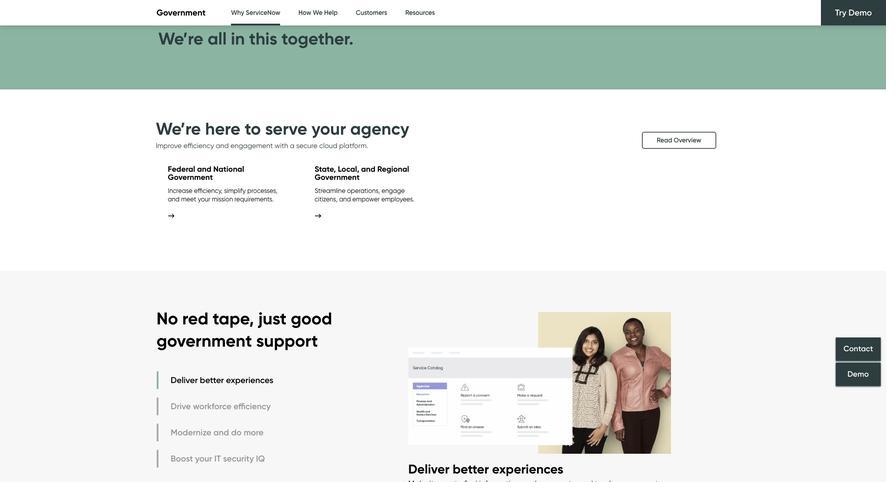 Task type: vqa. For each thing, say whether or not it's contained in the screenshot.
rightmost efficiency
yes



Task type: describe. For each thing, give the bounding box(es) containing it.
good
[[291, 308, 332, 329]]

overview
[[674, 137, 701, 144]]

1 horizontal spatial experiences
[[492, 462, 564, 477]]

state, local, and regional government
[[315, 165, 409, 182]]

read
[[657, 137, 672, 144]]

deliver better experiences link
[[157, 372, 275, 390]]

two citizens smiling about government experiences image
[[408, 299, 671, 461]]

read overview
[[657, 137, 701, 144]]

help
[[324, 9, 338, 17]]

container image
[[315, 214, 321, 218]]

to
[[245, 118, 261, 139]]

container image
[[168, 214, 174, 218]]

0 horizontal spatial better
[[200, 376, 224, 386]]

0 vertical spatial deliver
[[171, 376, 198, 386]]

iq
[[256, 454, 265, 464]]

support
[[256, 330, 318, 352]]

modernize and do more link
[[157, 424, 275, 442]]

here
[[205, 118, 240, 139]]

and inside federal and national government
[[197, 165, 211, 174]]

state,
[[315, 165, 336, 174]]

modernize and do more
[[171, 428, 264, 438]]

government
[[157, 330, 252, 352]]

operations,
[[347, 187, 380, 195]]

platform.
[[339, 142, 368, 150]]

federal and national government
[[168, 165, 244, 182]]

it
[[214, 454, 221, 464]]

2 vertical spatial your
[[195, 454, 212, 464]]

in
[[231, 28, 245, 49]]

processes,
[[247, 187, 278, 195]]

contact
[[844, 344, 873, 354]]

demo inside the demo link
[[848, 370, 869, 379]]

just
[[258, 308, 287, 329]]

employees.
[[382, 196, 414, 203]]

citizens,
[[315, 196, 338, 203]]

requirements.
[[235, 196, 274, 203]]

efficiency inside "link"
[[234, 402, 271, 412]]

and inside increase efficiency, simplify processes, and meet your mission requirements.
[[168, 196, 180, 203]]

regional
[[377, 165, 409, 174]]

drive workforce efficiency link
[[157, 398, 275, 416]]

why servicenow link
[[231, 0, 280, 28]]

why
[[231, 9, 244, 17]]

why servicenow
[[231, 9, 280, 17]]

agency
[[350, 118, 409, 139]]

and inside state, local, and regional government
[[361, 165, 376, 174]]

this
[[249, 28, 277, 49]]

and inside streamline operations, engage citizens, and empower employees.
[[339, 196, 351, 203]]

read overview link
[[642, 132, 716, 149]]

empower
[[353, 196, 380, 203]]

all
[[208, 28, 227, 49]]

streamline
[[315, 187, 346, 195]]

resources link
[[405, 0, 435, 26]]

0 vertical spatial experiences
[[226, 376, 273, 386]]

security
[[223, 454, 254, 464]]

demo link
[[836, 363, 881, 386]]

federal
[[168, 165, 195, 174]]

drive
[[171, 402, 191, 412]]



Task type: locate. For each thing, give the bounding box(es) containing it.
servicenow
[[246, 9, 280, 17]]

cloud
[[319, 142, 337, 150]]

0 vertical spatial better
[[200, 376, 224, 386]]

0 vertical spatial efficiency
[[184, 142, 214, 150]]

government inside state, local, and regional government
[[315, 173, 360, 182]]

mission
[[212, 196, 233, 203]]

and right local,
[[361, 165, 376, 174]]

with
[[275, 142, 288, 150]]

your down efficiency,
[[198, 196, 210, 203]]

increase efficiency, simplify processes, and meet your mission requirements.
[[168, 187, 278, 203]]

customers
[[356, 9, 387, 17]]

1 vertical spatial deliver
[[408, 462, 450, 477]]

your left it
[[195, 454, 212, 464]]

efficiency inside we're here to serve your agency improve efficiency and engagement with a secure cloud platform.
[[184, 142, 214, 150]]

streamline operations, engage citizens, and empower employees.
[[315, 187, 414, 203]]

efficiency up more
[[234, 402, 271, 412]]

we're all in this together.
[[158, 28, 354, 49]]

no red tape, just good government support
[[157, 308, 332, 352]]

tape,
[[213, 308, 254, 329]]

and up efficiency,
[[197, 165, 211, 174]]

demo right the try
[[849, 7, 872, 18]]

deliver
[[171, 376, 198, 386], [408, 462, 450, 477]]

and down the streamline
[[339, 196, 351, 203]]

engage
[[382, 187, 405, 195]]

1 horizontal spatial deliver better experiences
[[408, 462, 564, 477]]

your inside we're here to serve your agency improve efficiency and engagement with a secure cloud platform.
[[312, 118, 346, 139]]

your up cloud
[[312, 118, 346, 139]]

0 horizontal spatial experiences
[[226, 376, 273, 386]]

engagement
[[231, 142, 273, 150]]

1 vertical spatial better
[[453, 462, 489, 477]]

demo down contact link
[[848, 370, 869, 379]]

we're for we're all in this together.
[[158, 28, 203, 49]]

a
[[290, 142, 295, 150]]

1 vertical spatial demo
[[848, 370, 869, 379]]

try demo link
[[821, 0, 886, 25]]

how we help
[[299, 9, 338, 17]]

red
[[182, 308, 208, 329]]

your
[[312, 118, 346, 139], [198, 196, 210, 203], [195, 454, 212, 464]]

and down here
[[216, 142, 229, 150]]

we're here to serve your agency improve efficiency and engagement with a secure cloud platform.
[[156, 118, 409, 150]]

1 vertical spatial efficiency
[[234, 402, 271, 412]]

improve
[[156, 142, 182, 150]]

0 horizontal spatial deliver
[[171, 376, 198, 386]]

1 horizontal spatial better
[[453, 462, 489, 477]]

try
[[835, 7, 847, 18]]

more
[[244, 428, 264, 438]]

modernize
[[171, 428, 211, 438]]

better
[[200, 376, 224, 386], [453, 462, 489, 477]]

we're
[[158, 28, 203, 49], [156, 118, 201, 139]]

try demo
[[835, 7, 872, 18]]

no
[[157, 308, 178, 329]]

how
[[299, 9, 311, 17]]

demo
[[849, 7, 872, 18], [848, 370, 869, 379]]

boost your it security iq link
[[157, 450, 275, 468]]

meet
[[181, 196, 196, 203]]

do
[[231, 428, 242, 438]]

1 vertical spatial we're
[[156, 118, 201, 139]]

1 vertical spatial your
[[198, 196, 210, 203]]

1 vertical spatial deliver better experiences
[[408, 462, 564, 477]]

contact link
[[836, 338, 881, 361]]

0 horizontal spatial efficiency
[[184, 142, 214, 150]]

1 horizontal spatial deliver
[[408, 462, 450, 477]]

national
[[213, 165, 244, 174]]

efficiency,
[[194, 187, 223, 195]]

together.
[[282, 28, 354, 49]]

we're inside we're here to serve your agency improve efficiency and engagement with a secure cloud platform.
[[156, 118, 201, 139]]

boost your it security iq
[[171, 454, 265, 464]]

0 horizontal spatial deliver better experiences
[[171, 376, 273, 386]]

0 vertical spatial your
[[312, 118, 346, 139]]

boost
[[171, 454, 193, 464]]

resources
[[405, 9, 435, 17]]

how we help link
[[299, 0, 338, 26]]

efficiency up federal and national government
[[184, 142, 214, 150]]

deliver better experiences
[[171, 376, 273, 386], [408, 462, 564, 477]]

efficiency
[[184, 142, 214, 150], [234, 402, 271, 412]]

customers link
[[356, 0, 387, 26]]

workforce
[[193, 402, 232, 412]]

and inside we're here to serve your agency improve efficiency and engagement with a secure cloud platform.
[[216, 142, 229, 150]]

government
[[157, 8, 206, 18], [168, 173, 213, 182], [315, 173, 360, 182]]

government inside federal and national government
[[168, 173, 213, 182]]

local,
[[338, 165, 359, 174]]

we're for we're here to serve your agency improve efficiency and engagement with a secure cloud platform.
[[156, 118, 201, 139]]

0 vertical spatial we're
[[158, 28, 203, 49]]

1 vertical spatial experiences
[[492, 462, 564, 477]]

serve
[[265, 118, 307, 139]]

simplify
[[224, 187, 246, 195]]

we
[[313, 9, 323, 17]]

demo inside the try demo link
[[849, 7, 872, 18]]

0 vertical spatial deliver better experiences
[[171, 376, 273, 386]]

and down increase
[[168, 196, 180, 203]]

1 horizontal spatial efficiency
[[234, 402, 271, 412]]

secure
[[296, 142, 318, 150]]

drive workforce efficiency
[[171, 402, 271, 412]]

increase
[[168, 187, 193, 195]]

experiences
[[226, 376, 273, 386], [492, 462, 564, 477]]

0 vertical spatial demo
[[849, 7, 872, 18]]

and left do
[[214, 428, 229, 438]]

and
[[216, 142, 229, 150], [197, 165, 211, 174], [361, 165, 376, 174], [168, 196, 180, 203], [339, 196, 351, 203], [214, 428, 229, 438]]

your inside increase efficiency, simplify processes, and meet your mission requirements.
[[198, 196, 210, 203]]



